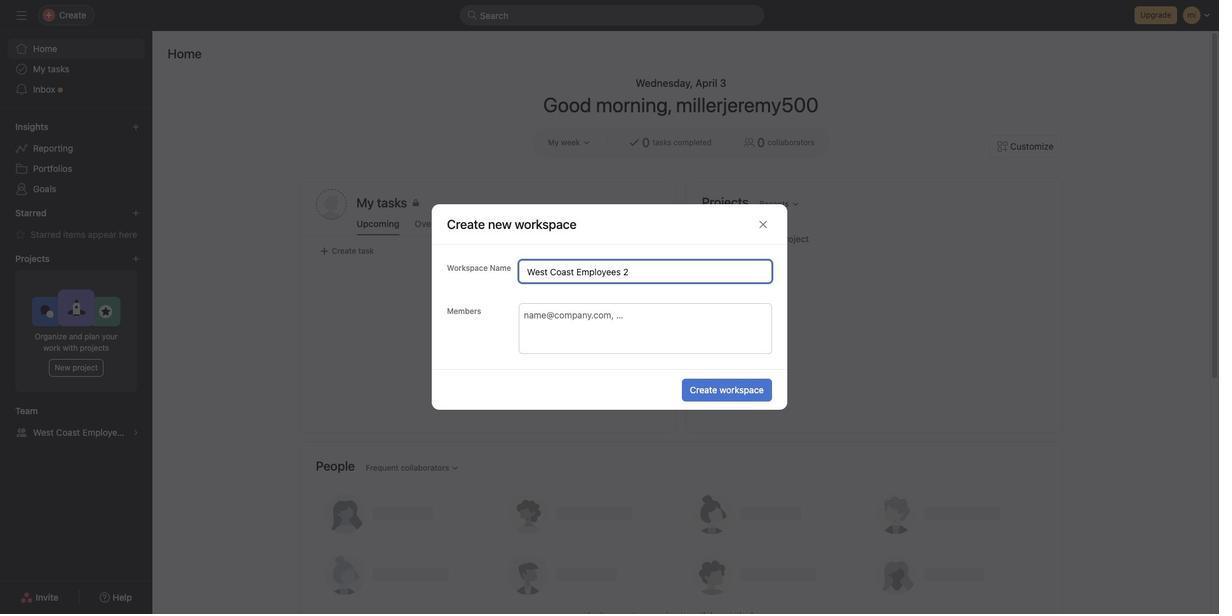 Task type: describe. For each thing, give the bounding box(es) containing it.
teams element
[[0, 400, 152, 446]]

prominent image
[[467, 10, 477, 20]]

add profile photo image
[[316, 189, 346, 220]]

projects element
[[0, 248, 152, 400]]

global element
[[0, 31, 152, 107]]

name@company.com, … text field
[[524, 307, 765, 323]]



Task type: vqa. For each thing, say whether or not it's contained in the screenshot.
Global element
yes



Task type: locate. For each thing, give the bounding box(es) containing it.
hide sidebar image
[[17, 10, 27, 20]]

dialog
[[432, 204, 787, 410]]

None text field
[[519, 260, 772, 283]]

starred element
[[0, 202, 152, 248]]

insights element
[[0, 116, 152, 202]]

close this dialog image
[[758, 219, 768, 230]]



